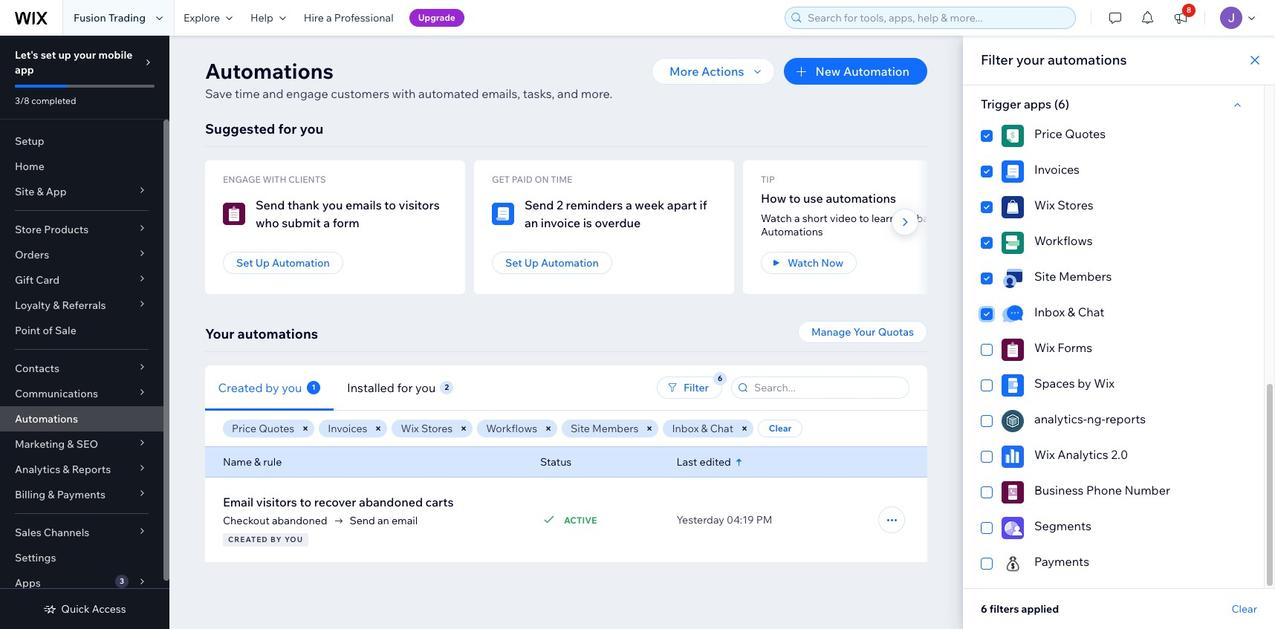 Task type: locate. For each thing, give the bounding box(es) containing it.
icon image
[[1002, 268, 1024, 290], [1002, 303, 1024, 326]]

2 set up automation from the left
[[505, 256, 599, 270]]

watch left now at the top of page
[[788, 256, 819, 270]]

abandoned
[[359, 495, 423, 510], [272, 514, 327, 528]]

1 horizontal spatial for
[[397, 380, 413, 395]]

set up automation button down invoice
[[492, 252, 612, 274]]

send inside send thank you emails to visitors who submit a form
[[256, 198, 285, 213]]

manage
[[812, 326, 851, 339]]

sales channels
[[15, 526, 89, 540]]

automations up video
[[826, 191, 896, 206]]

wix stores down installed for you
[[401, 422, 453, 436]]

1 vertical spatial clear button
[[1232, 603, 1257, 616]]

new automation
[[816, 64, 910, 79]]

point of sale link
[[0, 318, 164, 343]]

set up automation for submit
[[236, 256, 330, 270]]

invoices down the (6)
[[1035, 162, 1080, 177]]

analytics-ng-reports checkbox
[[981, 410, 1246, 433]]

stores down installed for you
[[421, 422, 453, 436]]

pm
[[756, 514, 772, 527]]

Spaces by Wix checkbox
[[981, 375, 1246, 397]]

analytics down marketing
[[15, 463, 60, 476]]

1 vertical spatial price
[[232, 422, 256, 436]]

learn
[[872, 212, 896, 225]]

& up "forms"
[[1068, 305, 1075, 320]]

loyalty & referrals
[[15, 299, 106, 312]]

category image for segments
[[1002, 517, 1024, 540]]

2 up from the left
[[524, 256, 539, 270]]

you down engage
[[300, 120, 323, 137]]

price down the apps
[[1035, 126, 1063, 141]]

a left form
[[323, 216, 330, 230]]

1 vertical spatial filter
[[684, 381, 709, 395]]

payments down the analytics & reports dropdown button
[[57, 488, 105, 502]]

1 horizontal spatial and
[[557, 86, 578, 101]]

0 vertical spatial of
[[950, 212, 959, 225]]

settings link
[[0, 545, 164, 571]]

site members inside site members option
[[1035, 269, 1112, 284]]

1 vertical spatial members
[[592, 422, 639, 436]]

category image
[[1002, 161, 1024, 183], [223, 203, 245, 225], [492, 203, 514, 225], [1002, 232, 1024, 254], [1002, 375, 1024, 397], [1002, 410, 1024, 433], [1002, 482, 1024, 504], [1002, 517, 1024, 540], [1002, 553, 1024, 575]]

trigger apps (6)
[[981, 97, 1070, 111]]

0 horizontal spatial automation
[[272, 256, 330, 270]]

2 set up automation button from the left
[[492, 252, 612, 274]]

0 horizontal spatial your
[[205, 326, 234, 343]]

site up status
[[571, 422, 590, 436]]

0 horizontal spatial set
[[236, 256, 253, 270]]

by for created
[[266, 380, 279, 395]]

send up the who
[[256, 198, 285, 213]]

site up wix forms
[[1035, 269, 1056, 284]]

inbox up last
[[672, 422, 699, 436]]

communications button
[[0, 381, 164, 407]]

8
[[1187, 5, 1192, 15]]

if
[[700, 198, 707, 213]]

3 category image from the top
[[1002, 339, 1024, 361]]

automation down invoice
[[541, 256, 599, 270]]

automations for automations
[[15, 412, 78, 426]]

installed for you
[[347, 380, 436, 395]]

Wix Forms checkbox
[[981, 339, 1246, 361]]

automations up created by you at the bottom left of page
[[237, 326, 318, 343]]

wix inside tip how to use automations watch a short video to learn the basics of wix automations
[[962, 212, 980, 225]]

0 vertical spatial filter
[[981, 51, 1013, 68]]

week
[[635, 198, 665, 213]]

0 vertical spatial quotes
[[1065, 126, 1106, 141]]

set up automation down the who
[[236, 256, 330, 270]]

send for submit
[[256, 198, 285, 213]]

referrals
[[62, 299, 106, 312]]

and
[[263, 86, 284, 101], [557, 86, 578, 101]]

for
[[278, 120, 297, 137], [397, 380, 413, 395]]

0 horizontal spatial clear button
[[758, 420, 803, 438]]

view summary button
[[749, 507, 870, 534]]

settings
[[15, 551, 56, 565]]

& left 'rule'
[[254, 456, 261, 469]]

rule
[[263, 456, 282, 469]]

paid
[[512, 174, 533, 185]]

1 horizontal spatial filter
[[981, 51, 1013, 68]]

send 2 reminders a week apart if an invoice is overdue
[[525, 198, 707, 230]]

save
[[205, 86, 232, 101]]

up
[[255, 256, 270, 270], [524, 256, 539, 270]]

payments down "segments"
[[1035, 554, 1090, 569]]

filter
[[981, 51, 1013, 68], [684, 381, 709, 395]]

suggested
[[205, 120, 275, 137]]

category image for wix stores
[[1002, 196, 1024, 218]]

automations inside tip how to use automations watch a short video to learn the basics of wix automations
[[826, 191, 896, 206]]

inbox & chat
[[1035, 305, 1105, 320], [672, 422, 734, 436]]

automations up marketing
[[15, 412, 78, 426]]

tab list
[[205, 365, 572, 411]]

2 icon image from the top
[[1002, 303, 1024, 326]]

to inside send thank you emails to visitors who submit a form
[[384, 198, 396, 213]]

chat up "forms"
[[1078, 305, 1105, 320]]

your up trigger apps (6)
[[1016, 51, 1045, 68]]

an left email
[[378, 514, 389, 528]]

completed
[[31, 95, 76, 106]]

a right the hire
[[326, 11, 332, 25]]

wix stores
[[1035, 198, 1094, 213], [401, 422, 453, 436]]

abandoned up the send an email on the bottom left of page
[[359, 495, 423, 510]]

trading
[[108, 11, 146, 25]]

0 vertical spatial site members
[[1035, 269, 1112, 284]]

orders
[[15, 248, 49, 262]]

0 vertical spatial analytics
[[1058, 447, 1109, 462]]

emails,
[[482, 86, 520, 101]]

of left sale
[[43, 324, 53, 337]]

inbox up wix forms
[[1035, 305, 1065, 320]]

category image for payments
[[1002, 553, 1024, 575]]

manage your quotas
[[812, 326, 914, 339]]

1 horizontal spatial wix stores
[[1035, 198, 1094, 213]]

automation for send thank you emails to visitors who submit a form
[[272, 256, 330, 270]]

1 vertical spatial 2
[[445, 382, 449, 392]]

your up created at the bottom left of page
[[205, 326, 234, 343]]

0 vertical spatial automations
[[1048, 51, 1127, 68]]

watch down how
[[761, 212, 792, 225]]

wix analytics 2.0
[[1035, 447, 1128, 462]]

set up automation button for an
[[492, 252, 612, 274]]

inbox & chat up "forms"
[[1035, 305, 1105, 320]]

gift
[[15, 273, 34, 287]]

quotes
[[1065, 126, 1106, 141], [259, 422, 294, 436]]

automation right new
[[843, 64, 910, 79]]

0 horizontal spatial of
[[43, 324, 53, 337]]

category image for business phone number
[[1002, 482, 1024, 504]]

loyalty & referrals button
[[0, 293, 164, 318]]

to left learn
[[859, 212, 869, 225]]

2 your from the left
[[854, 326, 876, 339]]

1 horizontal spatial visitors
[[399, 198, 440, 213]]

automations up watch now button
[[761, 225, 823, 239]]

invoices down installed
[[328, 422, 367, 436]]

marketing & seo button
[[0, 432, 164, 457]]

engage
[[286, 86, 328, 101]]

1 horizontal spatial analytics
[[1058, 447, 1109, 462]]

site down home at top left
[[15, 185, 34, 198]]

price inside checkbox
[[1035, 126, 1063, 141]]

1 vertical spatial quotes
[[259, 422, 294, 436]]

0 horizontal spatial inbox & chat
[[672, 422, 734, 436]]

0 horizontal spatial send
[[256, 198, 285, 213]]

0 horizontal spatial site
[[15, 185, 34, 198]]

you left 1
[[282, 380, 302, 395]]

visitors inside send thank you emails to visitors who submit a form
[[399, 198, 440, 213]]

1 horizontal spatial by
[[1078, 376, 1091, 391]]

and right time
[[263, 86, 284, 101]]

0 vertical spatial price
[[1035, 126, 1063, 141]]

by right spaces
[[1078, 376, 1091, 391]]

2 set from the left
[[505, 256, 522, 270]]

applied
[[1022, 603, 1059, 616]]

to
[[789, 191, 801, 206], [384, 198, 396, 213], [859, 212, 869, 225], [300, 495, 312, 510]]

0 horizontal spatial filter
[[684, 381, 709, 395]]

you up form
[[322, 198, 343, 213]]

1 horizontal spatial 2
[[557, 198, 563, 213]]

2 horizontal spatial send
[[525, 198, 554, 213]]

edited
[[700, 456, 731, 469]]

0 vertical spatial for
[[278, 120, 297, 137]]

1 icon image from the top
[[1002, 268, 1024, 290]]

1 category image from the top
[[1002, 125, 1024, 147]]

1 vertical spatial wix stores
[[401, 422, 453, 436]]

price quotes up 'rule'
[[232, 422, 294, 436]]

a left week
[[626, 198, 632, 213]]

1 set up automation button from the left
[[223, 252, 343, 274]]

installed
[[347, 380, 395, 395]]

automations inside automations save time and engage customers with automated emails, tasks, and more.
[[205, 58, 334, 84]]

0 horizontal spatial visitors
[[256, 495, 297, 510]]

get paid on time
[[492, 174, 572, 185]]

04:19
[[727, 514, 754, 527]]

category image for wix analytics 2.0
[[1002, 446, 1024, 468]]

invoices inside option
[[1035, 162, 1080, 177]]

of inside sidebar element
[[43, 324, 53, 337]]

you inside send thank you emails to visitors who submit a form
[[322, 198, 343, 213]]

2 horizontal spatial site
[[1035, 269, 1056, 284]]

for right installed
[[397, 380, 413, 395]]

to right emails
[[384, 198, 396, 213]]

your inside button
[[854, 326, 876, 339]]

inbox
[[1035, 305, 1065, 320], [672, 422, 699, 436]]

of right basics
[[950, 212, 959, 225]]

0 horizontal spatial stores
[[421, 422, 453, 436]]

3/8 completed
[[15, 95, 76, 106]]

6
[[981, 603, 987, 616]]

list
[[205, 161, 1272, 294]]

2 category image from the top
[[1002, 196, 1024, 218]]

0 horizontal spatial by
[[266, 380, 279, 395]]

sales channels button
[[0, 520, 164, 545]]

0 horizontal spatial analytics
[[15, 463, 60, 476]]

0 vertical spatial members
[[1059, 269, 1112, 284]]

2 vertical spatial site
[[571, 422, 590, 436]]

analytics & reports button
[[0, 457, 164, 482]]

Site Members checkbox
[[981, 268, 1246, 290]]

a
[[326, 11, 332, 25], [626, 198, 632, 213], [794, 212, 800, 225], [323, 216, 330, 230]]

site members
[[1035, 269, 1112, 284], [571, 422, 639, 436]]

visitors up the checkout abandoned
[[256, 495, 297, 510]]

icon image for site
[[1002, 268, 1024, 290]]

payments
[[57, 488, 105, 502], [1035, 554, 1090, 569]]

1 horizontal spatial chat
[[1078, 305, 1105, 320]]

0 horizontal spatial price quotes
[[232, 422, 294, 436]]

invoices
[[1035, 162, 1080, 177], [328, 422, 367, 436]]

1 vertical spatial inbox & chat
[[672, 422, 734, 436]]

quick access
[[61, 603, 126, 616]]

3
[[120, 577, 124, 586]]

1 vertical spatial workflows
[[486, 422, 537, 436]]

1 vertical spatial site
[[1035, 269, 1056, 284]]

0 horizontal spatial chat
[[710, 422, 734, 436]]

automations up time
[[205, 58, 334, 84]]

hire a professional
[[304, 11, 394, 25]]

2 inside send 2 reminders a week apart if an invoice is overdue
[[557, 198, 563, 213]]

icon image for inbox
[[1002, 303, 1024, 326]]

your right up
[[74, 48, 96, 62]]

1 horizontal spatial your
[[1016, 51, 1045, 68]]

price quotes down the (6)
[[1035, 126, 1106, 141]]

1 vertical spatial of
[[43, 324, 53, 337]]

2 horizontal spatial automation
[[843, 64, 910, 79]]

site members up status
[[571, 422, 639, 436]]

for down engage
[[278, 120, 297, 137]]

0 vertical spatial wix stores
[[1035, 198, 1094, 213]]

yesterday 04:19 pm
[[677, 514, 772, 527]]

you right installed
[[415, 380, 436, 395]]

Wix Stores checkbox
[[981, 196, 1246, 218]]

category image
[[1002, 125, 1024, 147], [1002, 196, 1024, 218], [1002, 339, 1024, 361], [1002, 446, 1024, 468]]

chat
[[1078, 305, 1105, 320], [710, 422, 734, 436]]

recover
[[314, 495, 356, 510]]

an
[[525, 216, 538, 230], [378, 514, 389, 528]]

members inside option
[[1059, 269, 1112, 284]]

site members down 'workflows' checkbox
[[1035, 269, 1112, 284]]

0 horizontal spatial site members
[[571, 422, 639, 436]]

0 horizontal spatial inbox
[[672, 422, 699, 436]]

1 horizontal spatial automation
[[541, 256, 599, 270]]

visitors right emails
[[399, 198, 440, 213]]

you
[[285, 535, 303, 545]]

filter inside button
[[684, 381, 709, 395]]

1 vertical spatial icon image
[[1002, 303, 1024, 326]]

products
[[44, 223, 89, 236]]

phone
[[1087, 483, 1122, 498]]

you for suggested
[[300, 120, 323, 137]]

0 horizontal spatial your
[[74, 48, 96, 62]]

created by you
[[218, 380, 302, 395]]

send for an
[[525, 198, 554, 213]]

list containing how to use automations
[[205, 161, 1272, 294]]

1 vertical spatial price quotes
[[232, 422, 294, 436]]

set
[[41, 48, 56, 62]]

analytics inside dropdown button
[[15, 463, 60, 476]]

0 vertical spatial 2
[[557, 198, 563, 213]]

1 horizontal spatial clear
[[1232, 603, 1257, 616]]

card
[[36, 273, 60, 287]]

to left the use
[[789, 191, 801, 206]]

0 vertical spatial abandoned
[[359, 495, 423, 510]]

1 horizontal spatial invoices
[[1035, 162, 1080, 177]]

4 category image from the top
[[1002, 446, 1024, 468]]

1 vertical spatial payments
[[1035, 554, 1090, 569]]

0 vertical spatial site
[[15, 185, 34, 198]]

1 vertical spatial for
[[397, 380, 413, 395]]

business
[[1035, 483, 1084, 498]]

1 vertical spatial site members
[[571, 422, 639, 436]]

spaces
[[1035, 376, 1075, 391]]

1 horizontal spatial an
[[525, 216, 538, 230]]

you for send
[[322, 198, 343, 213]]

1 up from the left
[[255, 256, 270, 270]]

a inside tip how to use automations watch a short video to learn the basics of wix automations
[[794, 212, 800, 225]]

site inside site & app popup button
[[15, 185, 34, 198]]

channels
[[44, 526, 89, 540]]

1 horizontal spatial stores
[[1058, 198, 1094, 213]]

& right loyalty
[[53, 299, 60, 312]]

chat up edited
[[710, 422, 734, 436]]

automation down submit
[[272, 256, 330, 270]]

1 horizontal spatial automations
[[826, 191, 896, 206]]

1 horizontal spatial price quotes
[[1035, 126, 1106, 141]]

0 horizontal spatial set up automation button
[[223, 252, 343, 274]]

send down email visitors to recover abandoned carts
[[350, 514, 375, 528]]

set up automation down invoice
[[505, 256, 599, 270]]

1 vertical spatial watch
[[788, 256, 819, 270]]

created
[[218, 380, 263, 395]]

wix forms
[[1035, 340, 1093, 355]]

0 vertical spatial stores
[[1058, 198, 1094, 213]]

set up automation button down the who
[[223, 252, 343, 274]]

1 vertical spatial inbox
[[672, 422, 699, 436]]

Business Phone Number checkbox
[[981, 482, 1246, 504]]

price up name
[[232, 422, 256, 436]]

quotes down the (6)
[[1065, 126, 1106, 141]]

& up the last edited
[[701, 422, 708, 436]]

category image for analytics-ng-reports
[[1002, 410, 1024, 433]]

1 horizontal spatial of
[[950, 212, 959, 225]]

0 horizontal spatial and
[[263, 86, 284, 101]]

by inside tab list
[[266, 380, 279, 395]]

send inside send 2 reminders a week apart if an invoice is overdue
[[525, 198, 554, 213]]

0 vertical spatial workflows
[[1035, 233, 1093, 248]]

1 horizontal spatial your
[[854, 326, 876, 339]]

0 horizontal spatial price
[[232, 422, 256, 436]]

2.0
[[1111, 447, 1128, 462]]

your left quotas
[[854, 326, 876, 339]]

your automations
[[205, 326, 318, 343]]

1 horizontal spatial up
[[524, 256, 539, 270]]

stores down the invoices option on the top of page
[[1058, 198, 1094, 213]]

inbox & chat up the last edited
[[672, 422, 734, 436]]

for inside tab list
[[397, 380, 413, 395]]

set up automation for an
[[505, 256, 599, 270]]

2 vertical spatial automations
[[237, 326, 318, 343]]

quotas
[[878, 326, 914, 339]]

automations inside sidebar element
[[15, 412, 78, 426]]

abandoned up you
[[272, 514, 327, 528]]

0 vertical spatial automations
[[205, 58, 334, 84]]

1 set from the left
[[236, 256, 253, 270]]

billing
[[15, 488, 45, 502]]

payments inside option
[[1035, 554, 1090, 569]]

1 horizontal spatial site members
[[1035, 269, 1112, 284]]

more actions button
[[652, 58, 775, 85]]

& inside checkbox
[[1068, 305, 1075, 320]]

1 horizontal spatial set up automation
[[505, 256, 599, 270]]

inbox inside checkbox
[[1035, 305, 1065, 320]]

Segments checkbox
[[981, 517, 1246, 540]]

a left short
[[794, 212, 800, 225]]

0 vertical spatial visitors
[[399, 198, 440, 213]]

0 horizontal spatial for
[[278, 120, 297, 137]]

active
[[564, 515, 597, 526]]

wix stores down the invoices option on the top of page
[[1035, 198, 1094, 213]]

1 horizontal spatial members
[[1059, 269, 1112, 284]]

2 right installed for you
[[445, 382, 449, 392]]

send down the on at the left of the page
[[525, 198, 554, 213]]

by right created at the bottom left of page
[[266, 380, 279, 395]]

time
[[551, 174, 572, 185]]

automations up the (6)
[[1048, 51, 1127, 68]]

1 vertical spatial chat
[[710, 422, 734, 436]]

and left more.
[[557, 86, 578, 101]]

1 horizontal spatial set up automation button
[[492, 252, 612, 274]]

analytics down analytics-ng-reports
[[1058, 447, 1109, 462]]

1 set up automation from the left
[[236, 256, 330, 270]]

an left invoice
[[525, 216, 538, 230]]

workflows inside 'workflows' checkbox
[[1035, 233, 1093, 248]]

price
[[1035, 126, 1063, 141], [232, 422, 256, 436]]

site inside site members option
[[1035, 269, 1056, 284]]

1 horizontal spatial price
[[1035, 126, 1063, 141]]

2 up invoice
[[557, 198, 563, 213]]

by inside option
[[1078, 376, 1091, 391]]

0 vertical spatial price quotes
[[1035, 126, 1106, 141]]

stores
[[1058, 198, 1094, 213], [421, 422, 453, 436]]

0 horizontal spatial an
[[378, 514, 389, 528]]

0 horizontal spatial up
[[255, 256, 270, 270]]

quotes up 'rule'
[[259, 422, 294, 436]]

suggested for you
[[205, 120, 323, 137]]

use
[[803, 191, 823, 206]]

0 vertical spatial inbox
[[1035, 305, 1065, 320]]

send thank you emails to visitors who submit a form
[[256, 198, 440, 230]]



Task type: describe. For each thing, give the bounding box(es) containing it.
contacts
[[15, 362, 59, 375]]

orders button
[[0, 242, 164, 268]]

watch inside button
[[788, 256, 819, 270]]

mobile
[[98, 48, 133, 62]]

tip
[[761, 174, 775, 185]]

automation for send 2 reminders a week apart if an invoice is overdue
[[541, 256, 599, 270]]

3/8
[[15, 95, 29, 106]]

automations save time and engage customers with automated emails, tasks, and more.
[[205, 58, 613, 101]]

category image for send thank you emails to visitors who submit a form
[[223, 203, 245, 225]]

filters
[[990, 603, 1019, 616]]

quick
[[61, 603, 90, 616]]

automation inside button
[[843, 64, 910, 79]]

payments inside popup button
[[57, 488, 105, 502]]

wix inside checkbox
[[1035, 198, 1055, 213]]

0 horizontal spatial 2
[[445, 382, 449, 392]]

more.
[[581, 86, 613, 101]]

chat inside checkbox
[[1078, 305, 1105, 320]]

sale
[[55, 324, 76, 337]]

who
[[256, 216, 279, 230]]

fusion trading
[[74, 11, 146, 25]]

the
[[898, 212, 914, 225]]

category image for invoices
[[1002, 161, 1024, 183]]

& right billing
[[48, 488, 55, 502]]

submit
[[282, 216, 321, 230]]

0 horizontal spatial members
[[592, 422, 639, 436]]

your inside let's set up your mobile app
[[74, 48, 96, 62]]

get
[[492, 174, 510, 185]]

a inside send 2 reminders a week apart if an invoice is overdue
[[626, 198, 632, 213]]

upgrade button
[[409, 9, 464, 27]]

filter for filter
[[684, 381, 709, 395]]

& left "app"
[[37, 185, 44, 198]]

status
[[540, 456, 572, 469]]

6 filters applied
[[981, 603, 1059, 616]]

you for created
[[282, 380, 302, 395]]

1 vertical spatial visitors
[[256, 495, 297, 510]]

Wix Analytics 2.0 checkbox
[[981, 446, 1246, 468]]

form
[[333, 216, 359, 230]]

by
[[271, 535, 282, 545]]

filter button
[[657, 377, 722, 399]]

0 horizontal spatial quotes
[[259, 422, 294, 436]]

analytics & reports
[[15, 463, 111, 476]]

video
[[830, 212, 857, 225]]

fusion
[[74, 11, 106, 25]]

billing & payments
[[15, 488, 105, 502]]

actions
[[702, 64, 744, 79]]

store products
[[15, 223, 89, 236]]

stores inside checkbox
[[1058, 198, 1094, 213]]

analytics-ng-reports
[[1035, 412, 1146, 427]]

apart
[[667, 198, 697, 213]]

quotes inside checkbox
[[1065, 126, 1106, 141]]

category image for wix forms
[[1002, 339, 1024, 361]]

setup
[[15, 135, 44, 148]]

home
[[15, 160, 44, 173]]

filter for filter your automations
[[981, 51, 1013, 68]]

last edited
[[677, 456, 731, 469]]

2 horizontal spatial automations
[[1048, 51, 1127, 68]]

watch inside tip how to use automations watch a short video to learn the basics of wix automations
[[761, 212, 792, 225]]

Price Quotes checkbox
[[981, 125, 1246, 147]]

Payments checkbox
[[981, 553, 1246, 575]]

view summary
[[767, 513, 852, 528]]

short
[[802, 212, 828, 225]]

& left seo at the bottom of page
[[67, 438, 74, 451]]

spaces by wix
[[1035, 376, 1115, 391]]

name & rule
[[223, 456, 282, 469]]

0 horizontal spatial automations
[[237, 326, 318, 343]]

forms
[[1058, 340, 1093, 355]]

1 horizontal spatial clear button
[[1232, 603, 1257, 616]]

Invoices checkbox
[[981, 161, 1246, 183]]

Search... field
[[750, 378, 904, 398]]

2 and from the left
[[557, 86, 578, 101]]

summary
[[798, 513, 852, 528]]

billing & payments button
[[0, 482, 164, 508]]

email
[[223, 495, 254, 510]]

store
[[15, 223, 42, 236]]

sales
[[15, 526, 41, 540]]

set for send thank you emails to visitors who submit a form
[[236, 256, 253, 270]]

a inside send thank you emails to visitors who submit a form
[[323, 216, 330, 230]]

basics
[[917, 212, 947, 225]]

of inside tip how to use automations watch a short video to learn the basics of wix automations
[[950, 212, 959, 225]]

tab list containing created by you
[[205, 365, 572, 411]]

reports
[[1106, 412, 1146, 427]]

1 vertical spatial abandoned
[[272, 514, 327, 528]]

site & app button
[[0, 179, 164, 204]]

checkout abandoned
[[223, 514, 327, 528]]

point of sale
[[15, 324, 76, 337]]

0 horizontal spatial workflows
[[486, 422, 537, 436]]

category image for workflows
[[1002, 232, 1024, 254]]

1 vertical spatial invoices
[[328, 422, 367, 436]]

engage with clients
[[223, 174, 326, 185]]

professional
[[334, 11, 394, 25]]

automations for automations save time and engage customers with automated emails, tasks, and more.
[[205, 58, 334, 84]]

wix inside option
[[1035, 340, 1055, 355]]

you for installed
[[415, 380, 436, 395]]

set up automation button for submit
[[223, 252, 343, 274]]

loyalty
[[15, 299, 51, 312]]

price quotes inside checkbox
[[1035, 126, 1106, 141]]

for for installed
[[397, 380, 413, 395]]

set for send 2 reminders a week apart if an invoice is overdue
[[505, 256, 522, 270]]

emails
[[346, 198, 382, 213]]

inbox & chat inside checkbox
[[1035, 305, 1105, 320]]

1 your from the left
[[205, 326, 234, 343]]

setup link
[[0, 129, 164, 154]]

category image for send 2 reminders a week apart if an invoice is overdue
[[492, 203, 514, 225]]

reports
[[72, 463, 111, 476]]

wix stores inside checkbox
[[1035, 198, 1094, 213]]

0 vertical spatial clear
[[769, 423, 792, 434]]

carts
[[426, 495, 454, 510]]

& left reports
[[63, 463, 70, 476]]

more actions
[[670, 64, 744, 79]]

with
[[263, 174, 286, 185]]

overdue
[[595, 216, 641, 230]]

yesterday
[[677, 514, 724, 527]]

sidebar element
[[0, 36, 169, 629]]

business phone number
[[1035, 483, 1170, 498]]

store products button
[[0, 217, 164, 242]]

1 and from the left
[[263, 86, 284, 101]]

gift card button
[[0, 268, 164, 293]]

for for suggested
[[278, 120, 297, 137]]

communications
[[15, 387, 98, 401]]

segments
[[1035, 519, 1092, 534]]

trigger
[[981, 97, 1021, 111]]

analytics inside option
[[1058, 447, 1109, 462]]

let's
[[15, 48, 38, 62]]

1 vertical spatial an
[[378, 514, 389, 528]]

by for spaces
[[1078, 376, 1091, 391]]

reminders
[[566, 198, 623, 213]]

marketing
[[15, 438, 65, 451]]

Search for tools, apps, help & more... field
[[803, 7, 1071, 28]]

time
[[235, 86, 260, 101]]

an inside send 2 reminders a week apart if an invoice is overdue
[[525, 216, 538, 230]]

customers
[[331, 86, 389, 101]]

app
[[46, 185, 67, 198]]

1 vertical spatial stores
[[421, 422, 453, 436]]

up for send thank you emails to visitors who submit a form
[[255, 256, 270, 270]]

1 horizontal spatial send
[[350, 514, 375, 528]]

help
[[250, 11, 273, 25]]

a inside hire a professional link
[[326, 11, 332, 25]]

1 horizontal spatial site
[[571, 422, 590, 436]]

seo
[[76, 438, 98, 451]]

send an email
[[350, 514, 418, 528]]

automations inside tip how to use automations watch a short video to learn the basics of wix automations
[[761, 225, 823, 239]]

up
[[58, 48, 71, 62]]

category image for spaces by wix
[[1002, 375, 1024, 397]]

Inbox & Chat checkbox
[[981, 303, 1246, 326]]

filter your automations
[[981, 51, 1127, 68]]

Workflows checkbox
[[981, 232, 1246, 254]]

up for send 2 reminders a week apart if an invoice is overdue
[[524, 256, 539, 270]]

view
[[767, 513, 795, 528]]

category image for price quotes
[[1002, 125, 1024, 147]]

hire a professional link
[[295, 0, 403, 36]]

1 vertical spatial clear
[[1232, 603, 1257, 616]]

number
[[1125, 483, 1170, 498]]

to left 'recover'
[[300, 495, 312, 510]]



Task type: vqa. For each thing, say whether or not it's contained in the screenshot.
Trading
yes



